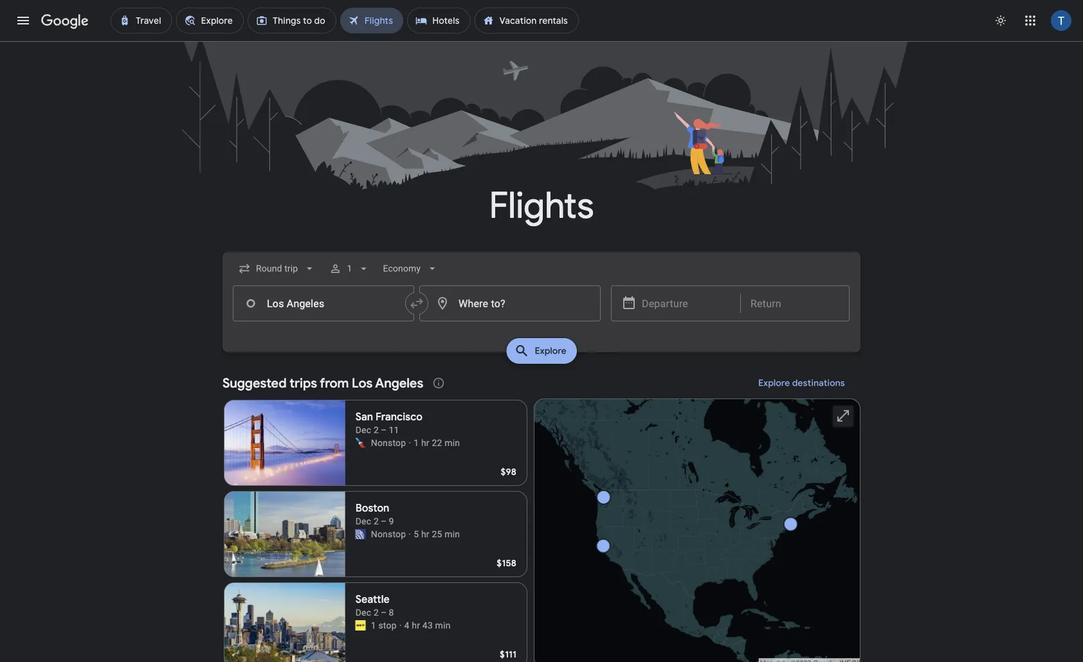 Task type: locate. For each thing, give the bounding box(es) containing it.
1 vertical spatial  image
[[409, 528, 411, 541]]

2 vertical spatial 1
[[371, 621, 376, 631]]

 image left 1 hr 22 min
[[409, 437, 411, 450]]

0 vertical spatial 1
[[347, 264, 352, 274]]

explore for explore
[[535, 346, 567, 357]]

1 horizontal spatial 1
[[371, 621, 376, 631]]

1 vertical spatial dec
[[356, 516, 371, 527]]

hr for san francisco
[[421, 438, 430, 449]]

explore for explore destinations
[[759, 378, 791, 389]]

None text field
[[233, 286, 414, 322]]

0 vertical spatial  image
[[409, 437, 411, 450]]

1 nonstop from the top
[[371, 438, 406, 449]]

stop
[[379, 621, 397, 631]]

hr right the 5
[[421, 529, 430, 540]]

hr left 22
[[421, 438, 430, 449]]

2 – 9
[[374, 516, 394, 527]]

2 vertical spatial min
[[435, 621, 451, 631]]

nonstop
[[371, 438, 406, 449], [371, 529, 406, 540]]

1 horizontal spatial explore
[[759, 378, 791, 389]]

1 dec from the top
[[356, 425, 371, 436]]

0 vertical spatial min
[[445, 438, 460, 449]]

san francisco dec 2 – 11
[[356, 411, 423, 436]]

min for boston
[[445, 529, 460, 540]]

nonstop down 2 – 9
[[371, 529, 406, 540]]

change appearance image
[[986, 5, 1017, 36]]

explore destinations button
[[743, 368, 861, 399]]

0 horizontal spatial 1
[[347, 264, 352, 274]]

min right '25'
[[445, 529, 460, 540]]

hr
[[421, 438, 430, 449], [421, 529, 430, 540], [412, 621, 420, 631]]

5 hr 25 min
[[414, 529, 460, 540]]

hr for boston
[[421, 529, 430, 540]]

hr right 4
[[412, 621, 420, 631]]

2  image from the top
[[409, 528, 411, 541]]

Return text field
[[751, 286, 840, 321]]

1 inside popup button
[[347, 264, 352, 274]]

dec down san
[[356, 425, 371, 436]]

3 dec from the top
[[356, 608, 371, 618]]

0 vertical spatial hr
[[421, 438, 430, 449]]

158 US dollars text field
[[497, 558, 517, 570]]

2 vertical spatial dec
[[356, 608, 371, 618]]

dec for seattle
[[356, 608, 371, 618]]

seattle
[[356, 594, 390, 607]]

dec inside san francisco dec 2 – 11
[[356, 425, 371, 436]]

2 vertical spatial hr
[[412, 621, 420, 631]]

dec up 'united' 'image'
[[356, 516, 371, 527]]

2 dec from the top
[[356, 516, 371, 527]]

 image
[[409, 437, 411, 450], [409, 528, 411, 541]]

1
[[347, 264, 352, 274], [414, 438, 419, 449], [371, 621, 376, 631]]

1  image from the top
[[409, 437, 411, 450]]

dec inside seattle dec 2 – 8
[[356, 608, 371, 618]]

explore down where to? text field
[[535, 346, 567, 357]]

2 horizontal spatial 1
[[414, 438, 419, 449]]

0 vertical spatial nonstop
[[371, 438, 406, 449]]

from
[[320, 375, 349, 392]]

0 vertical spatial dec
[[356, 425, 371, 436]]

min for san francisco
[[445, 438, 460, 449]]

1 for 1 hr 22 min
[[414, 438, 419, 449]]

suggested
[[223, 375, 287, 392]]

explore left destinations
[[759, 378, 791, 389]]

boston dec 2 – 9
[[356, 502, 394, 527]]

explore
[[535, 346, 567, 357], [759, 378, 791, 389]]

min right 43 on the bottom of page
[[435, 621, 451, 631]]

explore inside button
[[535, 346, 567, 357]]

explore inside button
[[759, 378, 791, 389]]

explore button
[[507, 338, 577, 364]]

dec inside boston dec 2 – 9
[[356, 516, 371, 527]]

None field
[[233, 257, 321, 281], [378, 257, 444, 281], [233, 257, 321, 281], [378, 257, 444, 281]]

1 for 1
[[347, 264, 352, 274]]

1 vertical spatial hr
[[421, 529, 430, 540]]

1 vertical spatial nonstop
[[371, 529, 406, 540]]

nonstop down 2 – 11 on the left bottom of page
[[371, 438, 406, 449]]

1 button
[[324, 254, 375, 284]]

los
[[352, 375, 373, 392]]

american image
[[356, 438, 366, 449]]

 image left the 5
[[409, 528, 411, 541]]

san
[[356, 411, 373, 424]]

main menu image
[[15, 13, 31, 28]]

0 vertical spatial explore
[[535, 346, 567, 357]]

dec
[[356, 425, 371, 436], [356, 516, 371, 527], [356, 608, 371, 618]]

1 vertical spatial 1
[[414, 438, 419, 449]]

1 vertical spatial explore
[[759, 378, 791, 389]]

1 vertical spatial min
[[445, 529, 460, 540]]

43
[[423, 621, 433, 631]]

nonstop for francisco
[[371, 438, 406, 449]]

0 horizontal spatial explore
[[535, 346, 567, 357]]

 image inside suggested trips from los angeles region
[[399, 620, 402, 633]]

 image
[[399, 620, 402, 633]]

min
[[445, 438, 460, 449], [445, 529, 460, 540], [435, 621, 451, 631]]

suggested trips from los angeles region
[[223, 368, 861, 663]]

dec up spirit image at the bottom left of the page
[[356, 608, 371, 618]]

hr for seattle
[[412, 621, 420, 631]]

2 nonstop from the top
[[371, 529, 406, 540]]

1 hr 22 min
[[414, 438, 460, 449]]

min right 22
[[445, 438, 460, 449]]



Task type: describe. For each thing, give the bounding box(es) containing it.
destinations
[[793, 378, 846, 389]]

2 – 11
[[374, 425, 399, 436]]

francisco
[[376, 411, 423, 424]]

dec for boston
[[356, 516, 371, 527]]

5
[[414, 529, 419, 540]]

4 hr 43 min
[[405, 621, 451, 631]]

1 for 1 stop
[[371, 621, 376, 631]]

min for seattle
[[435, 621, 451, 631]]

suggested trips from los angeles
[[223, 375, 424, 392]]

 image for boston
[[409, 528, 411, 541]]

25
[[432, 529, 442, 540]]

boston
[[356, 502, 390, 515]]

spirit image
[[356, 621, 366, 631]]

4
[[405, 621, 410, 631]]

angeles
[[375, 375, 424, 392]]

seattle dec 2 – 8
[[356, 594, 394, 618]]

111 US dollars text field
[[500, 649, 517, 661]]

22
[[432, 438, 442, 449]]

Flight search field
[[212, 252, 871, 368]]

$158
[[497, 558, 517, 570]]

flights
[[489, 183, 594, 229]]

Departure text field
[[642, 286, 731, 321]]

$111
[[500, 649, 517, 661]]

nonstop for dec
[[371, 529, 406, 540]]

 image for san francisco
[[409, 437, 411, 450]]

Where to? text field
[[420, 286, 601, 322]]

$98
[[501, 467, 517, 478]]

2 – 8
[[374, 608, 394, 618]]

1 stop
[[371, 621, 397, 631]]

98 US dollars text field
[[501, 467, 517, 478]]

explore destinations
[[759, 378, 846, 389]]

trips
[[290, 375, 317, 392]]

united image
[[356, 530, 366, 540]]



Task type: vqa. For each thing, say whether or not it's contained in the screenshot.
Return text box
yes



